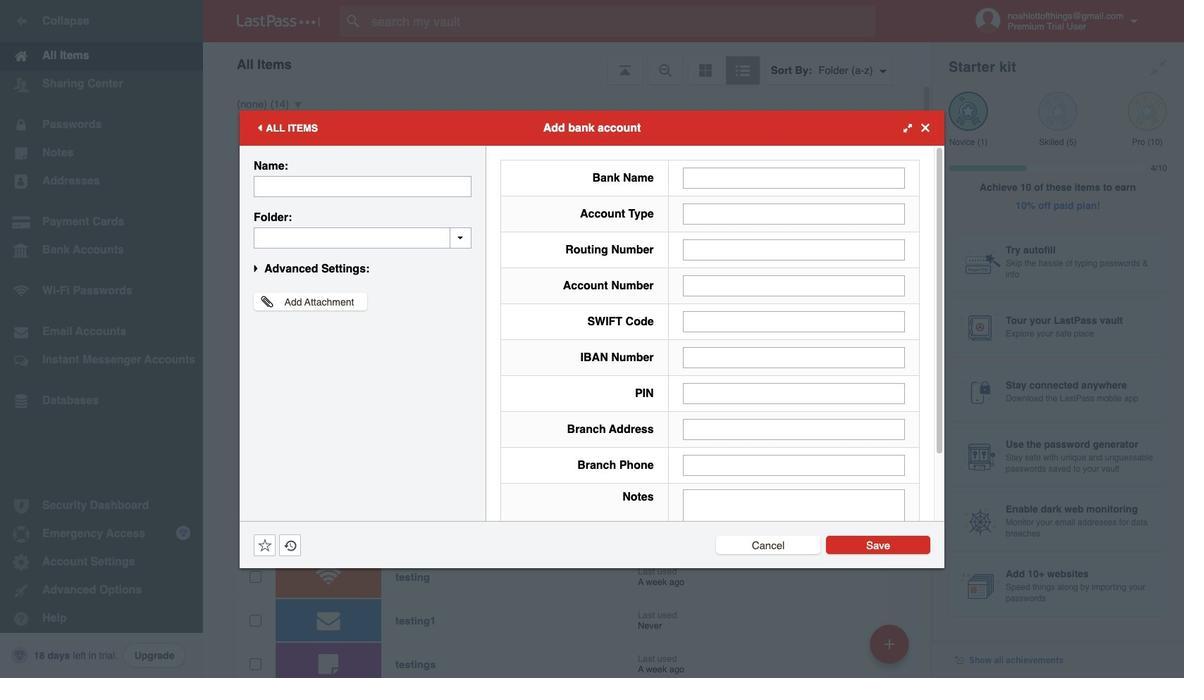 Task type: locate. For each thing, give the bounding box(es) containing it.
dialog
[[240, 110, 945, 586]]

None text field
[[683, 203, 905, 225], [683, 275, 905, 296], [683, 383, 905, 404], [683, 490, 905, 577], [683, 203, 905, 225], [683, 275, 905, 296], [683, 383, 905, 404], [683, 490, 905, 577]]

main navigation navigation
[[0, 0, 203, 679]]

None text field
[[683, 167, 905, 189], [254, 176, 472, 197], [254, 227, 472, 249], [683, 239, 905, 260], [683, 311, 905, 332], [683, 347, 905, 368], [683, 419, 905, 440], [683, 455, 905, 476], [683, 167, 905, 189], [254, 176, 472, 197], [254, 227, 472, 249], [683, 239, 905, 260], [683, 311, 905, 332], [683, 347, 905, 368], [683, 419, 905, 440], [683, 455, 905, 476]]

lastpass image
[[237, 15, 320, 27]]

Search search field
[[340, 6, 903, 37]]



Task type: describe. For each thing, give the bounding box(es) containing it.
search my vault text field
[[340, 6, 903, 37]]

vault options navigation
[[203, 42, 932, 85]]

new item image
[[885, 640, 895, 650]]

new item navigation
[[865, 621, 918, 679]]



